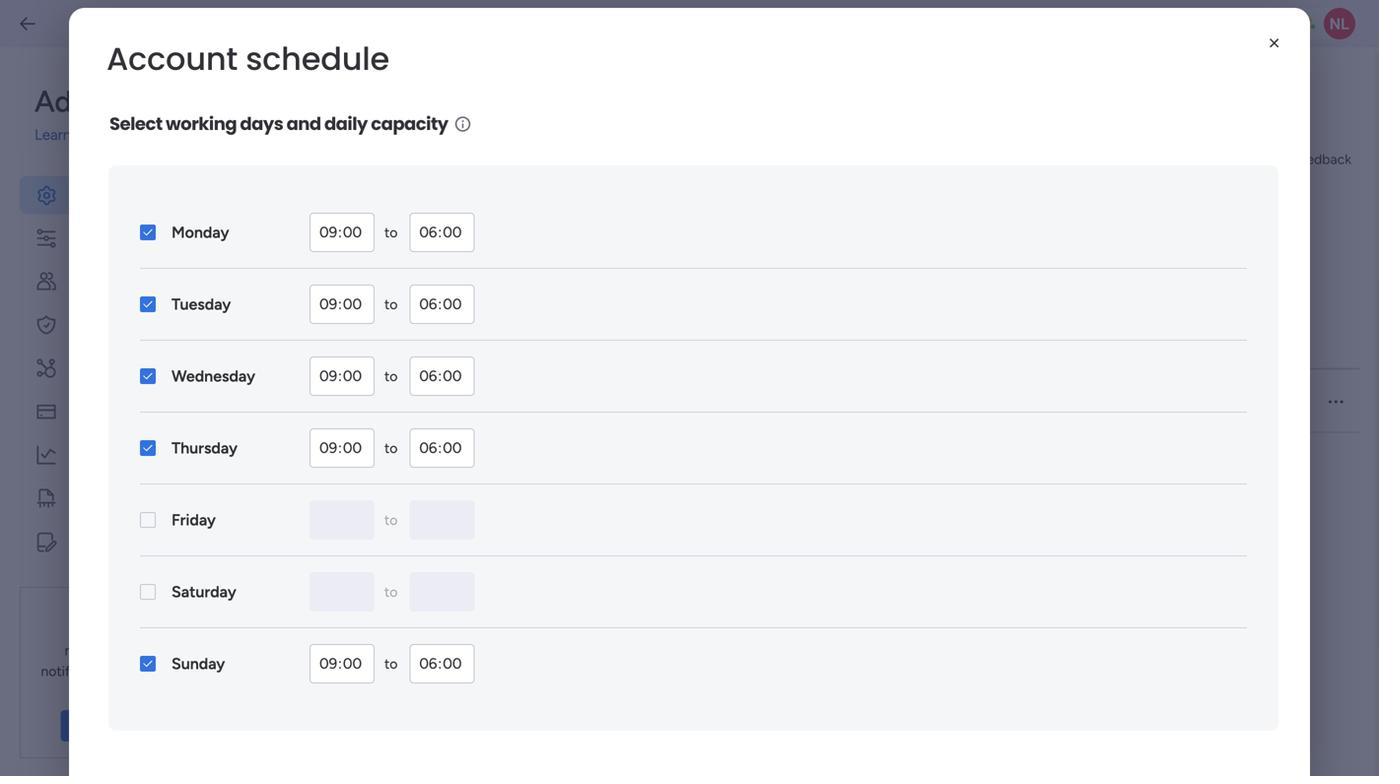 Task type: locate. For each thing, give the bounding box(es) containing it.
account schedule
[[106, 37, 390, 81], [343, 393, 455, 410]]

billing
[[74, 401, 120, 423]]

teams
[[734, 205, 772, 221]]

monday.com
[[65, 643, 144, 660]]

and left daily
[[287, 111, 321, 137]]

None time field
[[310, 213, 375, 252], [410, 213, 475, 252], [310, 285, 375, 324], [410, 285, 475, 324], [310, 357, 375, 396], [410, 357, 475, 396], [310, 429, 375, 468], [410, 429, 475, 468], [310, 645, 375, 684], [410, 645, 475, 684], [310, 213, 375, 252], [410, 213, 475, 252], [310, 285, 375, 324], [410, 285, 475, 324], [310, 357, 375, 396], [410, 357, 475, 396], [310, 429, 375, 468], [410, 429, 475, 468], [310, 645, 375, 684], [410, 645, 475, 684]]

schedule right assigned
[[1191, 393, 1247, 410]]

1 horizontal spatial off
[[918, 393, 936, 410]]

off
[[890, 333, 908, 350], [918, 393, 936, 410]]

and inside account schedule document
[[287, 111, 321, 137]]

security
[[74, 315, 139, 336]]

account up the administration
[[106, 37, 238, 81]]

time off
[[856, 333, 908, 350]]

days
[[240, 111, 283, 137], [603, 205, 631, 221], [650, 333, 679, 350]]

add
[[371, 262, 400, 281]]

0 horizontal spatial a
[[404, 262, 412, 281]]

add a schedule
[[371, 262, 479, 281]]

edit time off
[[856, 393, 936, 410]]

time right edit
[[884, 393, 914, 410]]

days inside account schedule document
[[240, 111, 283, 137]]

working
[[595, 333, 646, 350]]

learn down on
[[70, 719, 104, 735]]

1 horizontal spatial account
[[343, 393, 396, 410]]

2 horizontal spatial days
[[650, 333, 679, 350]]

learn inside administration learn more
[[35, 126, 71, 144]]

row down time off
[[327, 370, 1360, 433]]

different
[[676, 205, 730, 221]]

a right add
[[404, 262, 412, 281]]

1 vertical spatial account
[[425, 94, 489, 114]]

0 vertical spatial more
[[75, 126, 109, 144]]

0 vertical spatial account
[[106, 37, 238, 81]]

to for friday
[[385, 512, 398, 529]]

select
[[109, 111, 162, 137]]

0 horizontal spatial account
[[106, 37, 238, 81]]

off right edit
[[918, 393, 936, 410]]

learn left select
[[35, 126, 71, 144]]

time
[[856, 333, 886, 350], [884, 393, 914, 410]]

0 vertical spatial learn
[[35, 126, 71, 144]]

2 vertical spatial account
[[343, 393, 396, 410]]

learn
[[35, 126, 71, 144], [70, 719, 104, 735]]

to
[[660, 205, 673, 221], [385, 224, 398, 241], [385, 296, 398, 313], [1050, 333, 1063, 350], [385, 368, 398, 385], [1164, 393, 1177, 410], [385, 440, 398, 457], [385, 512, 398, 529], [385, 584, 398, 601], [385, 656, 398, 673]]

profile link
[[318, 87, 405, 124]]

assign
[[399, 205, 438, 221]]

account down account schedule field
[[425, 94, 489, 114]]

more inside button
[[108, 719, 139, 735]]

1 horizontal spatial days
[[603, 205, 631, 221]]

2 vertical spatial days
[[650, 333, 679, 350]]

1 horizontal spatial a
[[1181, 393, 1188, 410]]

learn more link
[[35, 124, 248, 146]]

row containing account schedule
[[327, 370, 1360, 433]]

capacity
[[371, 111, 448, 137]]

more inside administration learn more
[[75, 126, 109, 144]]

account down schedule
[[343, 393, 396, 410]]

a inside button
[[404, 262, 412, 281]]

tidy up button
[[20, 480, 248, 518]]

0 vertical spatial a
[[404, 262, 412, 281]]

1 vertical spatial learn
[[70, 719, 104, 735]]

off inside button
[[918, 393, 936, 410]]

work schedule
[[327, 147, 560, 191]]

0 vertical spatial account schedule
[[106, 37, 390, 81]]

edit
[[856, 393, 881, 410]]

and left assign
[[373, 205, 396, 221]]

more left select
[[75, 126, 109, 144]]

learn more
[[70, 719, 139, 735]]

account schedule document
[[69, 8, 1310, 777]]

0 vertical spatial and
[[287, 111, 321, 137]]

general button
[[20, 176, 248, 214]]

billing button
[[20, 393, 248, 431]]

1 vertical spatial a
[[1181, 393, 1188, 410]]

edit time off button
[[856, 391, 988, 412]]

security button
[[20, 306, 248, 345]]

1 vertical spatial more
[[108, 719, 139, 735]]

on
[[79, 684, 94, 701]]

dapulse x slim image
[[170, 596, 180, 614]]

account schedule down schedule
[[343, 393, 455, 410]]

tu
[[659, 393, 674, 410]]

0 vertical spatial days
[[240, 111, 283, 137]]

usage stats
[[74, 445, 167, 466]]

slack
[[98, 684, 130, 701]]

who
[[1039, 393, 1066, 410]]

back to workspace image
[[18, 14, 37, 34]]

to for monday
[[385, 224, 398, 241]]

1 vertical spatial account schedule
[[343, 393, 455, 410]]

1 vertical spatial and
[[373, 205, 396, 221]]

schedule
[[349, 333, 407, 350]]

0 horizontal spatial off
[[890, 333, 908, 350]]

schedule
[[246, 37, 390, 81], [416, 147, 560, 191], [416, 262, 479, 281], [399, 393, 455, 410], [1191, 393, 1247, 410]]

assigned
[[990, 333, 1046, 350]]

account schedule dialog
[[0, 0, 1379, 777]]

a
[[404, 262, 412, 281], [1181, 393, 1188, 410]]

account schedule inside field
[[106, 37, 390, 81]]

administration learn more
[[35, 84, 231, 144]]

a inside grid
[[1181, 393, 1188, 410]]

row
[[323, 315, 1360, 370], [327, 370, 1360, 433]]

1 vertical spatial time
[[884, 393, 914, 410]]

0 horizontal spatial and
[[287, 111, 321, 137]]

account schedule up select working days and daily capacity
[[106, 37, 390, 81]]

anyone who is not assigned to a schedule
[[988, 393, 1247, 410]]

None text field
[[310, 501, 375, 540], [410, 501, 475, 540], [310, 573, 375, 612], [410, 573, 475, 612], [310, 501, 375, 540], [410, 501, 475, 540], [310, 573, 375, 612], [410, 573, 475, 612]]

0 horizontal spatial days
[[240, 111, 283, 137]]

and
[[287, 111, 321, 137], [373, 205, 396, 221]]

account
[[106, 37, 238, 81], [425, 94, 489, 114], [343, 393, 396, 410]]

time up edit
[[856, 333, 886, 350]]

schedule up profile
[[246, 37, 390, 81]]

row up edit
[[323, 315, 1360, 370]]

including
[[543, 205, 599, 221]]

off,
[[635, 205, 656, 221]]

to for saturday
[[385, 584, 398, 601]]

0 vertical spatial off
[[890, 333, 908, 350]]

help button
[[1212, 721, 1281, 753]]

add a schedule button
[[327, 252, 495, 291]]

grid
[[323, 315, 1360, 777]]

schedule down work
[[416, 262, 479, 281]]

1 horizontal spatial and
[[373, 205, 396, 221]]

more
[[75, 126, 109, 144], [108, 719, 139, 735]]

thursday
[[172, 439, 238, 458]]

feedback
[[1294, 151, 1352, 168]]

to for wednesday
[[385, 368, 398, 385]]

schedule inside field
[[246, 37, 390, 81]]

friday
[[172, 511, 216, 530]]

sunday
[[172, 655, 225, 674]]

a right assigned
[[1181, 393, 1188, 410]]

1 vertical spatial off
[[918, 393, 936, 410]]

off up edit time off
[[890, 333, 908, 350]]

more down slack
[[108, 719, 139, 735]]

usage stats button
[[20, 436, 248, 475]]



Task type: describe. For each thing, give the bounding box(es) containing it.
time inside button
[[884, 393, 914, 410]]

your
[[104, 622, 132, 639]]

content directory
[[74, 531, 214, 553]]

stats
[[128, 445, 167, 466]]

to for tuesday
[[385, 296, 398, 313]]

assigned
[[1106, 393, 1161, 410]]

customization
[[74, 228, 189, 249]]

row inside grid
[[327, 370, 1360, 433]]

not
[[1082, 393, 1103, 410]]

default
[[471, 393, 516, 410]]

grid containing schedule
[[323, 315, 1360, 777]]

content
[[74, 531, 139, 553]]

select working days and daily capacity
[[109, 111, 448, 137]]

0 vertical spatial time
[[856, 333, 886, 350]]

to for sunday
[[385, 656, 398, 673]]

assigned to
[[990, 333, 1063, 350]]

work
[[327, 147, 408, 191]]

row containing schedule
[[323, 315, 1360, 370]]

working days
[[595, 333, 679, 350]]

give feedback
[[1263, 151, 1352, 168]]

api (setup and view your account api token) image
[[35, 357, 58, 381]]

account inside row
[[343, 393, 396, 410]]

schedule up schedules,
[[416, 147, 560, 191]]

work
[[441, 205, 471, 221]]

tidy up
[[74, 488, 134, 509]]

notifications
[[41, 663, 118, 680]]

directory
[[144, 531, 214, 553]]

account inside field
[[106, 37, 238, 81]]

give
[[1263, 151, 1291, 168]]

wednesday
[[172, 367, 255, 386]]

get your monday.com notifications directly on slack
[[41, 622, 168, 701]]

close image
[[1265, 34, 1285, 53]]

up
[[111, 488, 134, 509]]

help
[[1229, 727, 1264, 747]]

customization button
[[20, 219, 248, 258]]

anyone
[[988, 393, 1036, 410]]

sa
[[785, 393, 800, 410]]

schedules,
[[475, 205, 540, 221]]

to for thursday
[[385, 440, 398, 457]]

usage
[[74, 445, 124, 466]]

2 horizontal spatial account
[[425, 94, 489, 114]]

locations.
[[791, 205, 850, 221]]

th
[[726, 393, 741, 410]]

learn inside button
[[70, 719, 104, 735]]

noah lott image
[[1324, 8, 1356, 39]]

users
[[74, 271, 118, 292]]

daily
[[324, 111, 368, 137]]

Account schedule field
[[102, 33, 902, 86]]

general
[[74, 184, 135, 206]]

or
[[775, 205, 788, 221]]

users button
[[20, 263, 248, 301]]

fr
[[757, 393, 769, 410]]

schedule left default
[[399, 393, 455, 410]]

create and assign work schedules, including days off, to different teams or locations.
[[327, 205, 850, 221]]

administration
[[35, 84, 231, 119]]

su
[[592, 393, 608, 410]]

directly
[[122, 663, 168, 680]]

get
[[77, 622, 101, 639]]

give feedback button
[[1227, 143, 1360, 175]]

tuesday
[[172, 295, 231, 314]]

1 vertical spatial days
[[603, 205, 631, 221]]

create
[[327, 205, 369, 221]]

profile
[[337, 94, 385, 114]]

mo
[[624, 393, 643, 410]]

we
[[690, 393, 710, 410]]

content directory button
[[20, 523, 248, 562]]

schedule inside button
[[416, 262, 479, 281]]

monday
[[172, 223, 229, 242]]

is
[[1069, 393, 1079, 410]]

working
[[166, 111, 237, 137]]

account link
[[405, 87, 508, 124]]

saturday
[[172, 583, 236, 602]]

learn more button
[[61, 711, 148, 742]]

tidy
[[74, 488, 107, 509]]



Task type: vqa. For each thing, say whether or not it's contained in the screenshot.
SECURITY Button
yes



